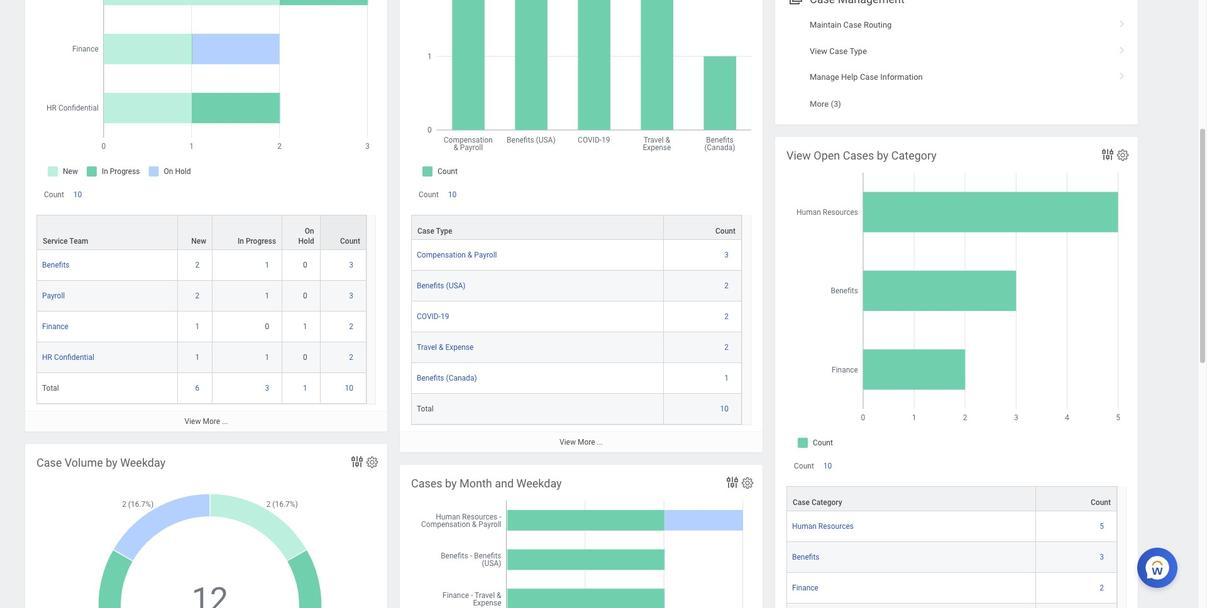 Task type: locate. For each thing, give the bounding box(es) containing it.
1 horizontal spatial by
[[445, 477, 457, 491]]

10 button for case type
[[448, 190, 459, 200]]

10
[[73, 191, 82, 199], [448, 191, 457, 199], [345, 384, 353, 393], [720, 405, 729, 414], [824, 462, 832, 471]]

1 horizontal spatial ...
[[597, 439, 603, 447]]

0 for payroll
[[303, 292, 307, 301]]

maintain case routing
[[810, 20, 892, 30]]

configure and view chart data image inside cases by month and weekday element
[[725, 475, 740, 491]]

case up help
[[830, 46, 848, 56]]

2 horizontal spatial count button
[[1036, 488, 1117, 511]]

list
[[775, 12, 1138, 117]]

category inside popup button
[[812, 499, 842, 508]]

row containing compensation & payroll
[[411, 240, 742, 271]]

cases
[[843, 149, 874, 162], [411, 477, 443, 491]]

0 vertical spatial ...
[[222, 418, 228, 427]]

0 vertical spatial weekday
[[120, 457, 166, 470]]

cases left month
[[411, 477, 443, 491]]

1 vertical spatial &
[[439, 344, 444, 352]]

0 vertical spatial finance link
[[42, 320, 69, 332]]

0 vertical spatial category
[[892, 149, 937, 162]]

finance
[[42, 323, 69, 332], [792, 584, 819, 593]]

by right "open"
[[877, 149, 889, 162]]

service team button
[[37, 216, 177, 250]]

0 horizontal spatial by
[[106, 457, 117, 470]]

10 for case type
[[448, 191, 457, 199]]

cell
[[787, 605, 1036, 609], [1036, 605, 1118, 609]]

... inside the view open cases by case type element
[[597, 439, 603, 447]]

weekday right the and
[[517, 477, 562, 491]]

total
[[42, 384, 59, 393], [417, 405, 434, 414]]

0 horizontal spatial more
[[203, 418, 220, 427]]

0 vertical spatial cases
[[843, 149, 874, 162]]

finance link for benefits
[[792, 582, 819, 593]]

1 horizontal spatial cases
[[843, 149, 874, 162]]

2 button for payroll
[[195, 291, 201, 301]]

configure case volume by weekday image
[[365, 456, 379, 470]]

0 horizontal spatial category
[[812, 499, 842, 508]]

1 vertical spatial category
[[812, 499, 842, 508]]

6
[[195, 384, 199, 393]]

by right volume
[[106, 457, 117, 470]]

hr
[[42, 354, 52, 362]]

0 horizontal spatial cases
[[411, 477, 443, 491]]

2 horizontal spatial by
[[877, 149, 889, 162]]

by left month
[[445, 477, 457, 491]]

benefits link down human
[[792, 551, 820, 562]]

1 horizontal spatial configure and view chart data image
[[1101, 147, 1116, 162]]

& inside compensation & payroll link
[[468, 251, 473, 260]]

1 vertical spatial chevron right image
[[1114, 68, 1131, 81]]

benefits down service
[[42, 261, 70, 270]]

5 button
[[1100, 522, 1106, 532]]

1 vertical spatial view more ...
[[560, 439, 603, 447]]

chevron right image
[[1114, 42, 1131, 55], [1114, 68, 1131, 81]]

0 button
[[303, 261, 309, 271], [303, 291, 309, 301], [265, 322, 271, 332], [303, 353, 309, 363]]

type down maintain case routing
[[850, 46, 867, 56]]

row containing payroll
[[36, 281, 367, 312]]

0 vertical spatial payroll
[[474, 251, 497, 260]]

finance down human
[[792, 584, 819, 593]]

0 for hr confidential
[[303, 354, 307, 362]]

total down hr
[[42, 384, 59, 393]]

... for 6
[[222, 418, 228, 427]]

0 horizontal spatial configure and view chart data image
[[725, 475, 740, 491]]

count button for case type
[[664, 216, 742, 240]]

1 horizontal spatial total element
[[417, 403, 434, 414]]

1 horizontal spatial total
[[417, 405, 434, 414]]

and
[[495, 477, 514, 491]]

benefits for benefits (usa)
[[417, 282, 444, 291]]

view more ... inside the view open cases by case type element
[[560, 439, 603, 447]]

3 inside view open cases by category element
[[1100, 554, 1104, 562]]

benefits link for 3
[[792, 551, 820, 562]]

2 cell from the left
[[1036, 605, 1118, 609]]

finance inside view open cases by status and service team element
[[42, 323, 69, 332]]

1 horizontal spatial category
[[892, 149, 937, 162]]

1 horizontal spatial count button
[[664, 216, 742, 240]]

1 vertical spatial more
[[203, 418, 220, 427]]

0 horizontal spatial ...
[[222, 418, 228, 427]]

resources
[[819, 523, 854, 532]]

chevron right image inside manage help case information "link"
[[1114, 68, 1131, 81]]

new button
[[178, 216, 212, 250]]

1 vertical spatial finance link
[[792, 582, 819, 593]]

&
[[468, 251, 473, 260], [439, 344, 444, 352]]

3 inside the view open cases by case type element
[[725, 251, 729, 260]]

weekday
[[120, 457, 166, 470], [517, 477, 562, 491]]

view
[[810, 46, 828, 56], [787, 149, 811, 162], [185, 418, 201, 427], [560, 439, 576, 447]]

case category
[[793, 499, 842, 508]]

2 horizontal spatial more
[[810, 99, 829, 109]]

more
[[810, 99, 829, 109], [203, 418, 220, 427], [578, 439, 595, 447]]

category
[[892, 149, 937, 162], [812, 499, 842, 508]]

payroll inside the view open cases by case type element
[[474, 251, 497, 260]]

benefits inside view open cases by status and service team element
[[42, 261, 70, 270]]

1 vertical spatial ...
[[597, 439, 603, 447]]

finance link down human
[[792, 582, 819, 593]]

view open cases by category element
[[775, 137, 1138, 609]]

total down benefits (canada)
[[417, 405, 434, 414]]

10 inside view open cases by category element
[[824, 462, 832, 471]]

1 vertical spatial benefits link
[[792, 551, 820, 562]]

1 horizontal spatial type
[[850, 46, 867, 56]]

more for case type
[[578, 439, 595, 447]]

benefits link
[[42, 259, 70, 270], [792, 551, 820, 562]]

total element inside view open cases by status and service team element
[[42, 382, 59, 393]]

configure and view chart data image left configure view open cases by category icon
[[1101, 147, 1116, 162]]

0 horizontal spatial type
[[436, 227, 452, 236]]

type inside popup button
[[436, 227, 452, 236]]

view more ...
[[185, 418, 228, 427], [560, 439, 603, 447]]

finance link
[[42, 320, 69, 332], [792, 582, 819, 593]]

configure and view chart data image for view open cases by category
[[1101, 147, 1116, 162]]

chevron right image
[[1114, 16, 1131, 29]]

more (3) link
[[775, 90, 1138, 117]]

count button
[[321, 216, 366, 250], [664, 216, 742, 240], [1036, 488, 1117, 511]]

travel & expense
[[417, 344, 474, 352]]

finance link for payroll
[[42, 320, 69, 332]]

0 vertical spatial view more ...
[[185, 418, 228, 427]]

1 horizontal spatial finance link
[[792, 582, 819, 593]]

0 vertical spatial benefits link
[[42, 259, 70, 270]]

0 horizontal spatial finance
[[42, 323, 69, 332]]

1 vertical spatial type
[[436, 227, 452, 236]]

configure view open cases by category image
[[1116, 148, 1130, 162]]

1 vertical spatial by
[[106, 457, 117, 470]]

1 vertical spatial configure and view chart data image
[[725, 475, 740, 491]]

0 vertical spatial type
[[850, 46, 867, 56]]

volume
[[65, 457, 103, 470]]

2 chevron right image from the top
[[1114, 68, 1131, 81]]

benefits left (usa)
[[417, 282, 444, 291]]

human resources
[[792, 523, 854, 532]]

0 horizontal spatial view more ... link
[[25, 411, 387, 432]]

payroll
[[474, 251, 497, 260], [42, 292, 65, 301]]

finance up hr
[[42, 323, 69, 332]]

cases by month and weekday
[[411, 477, 562, 491]]

1 button
[[265, 261, 271, 271], [265, 291, 271, 301], [195, 322, 201, 332], [303, 322, 309, 332], [195, 353, 201, 363], [265, 353, 271, 363], [725, 374, 731, 384], [303, 384, 309, 394]]

case up human
[[793, 499, 810, 508]]

10 button for case category
[[824, 462, 834, 472]]

1
[[265, 261, 269, 270], [265, 292, 269, 301], [195, 323, 199, 332], [303, 323, 307, 332], [195, 354, 199, 362], [265, 354, 269, 362], [725, 374, 729, 383], [303, 384, 307, 393]]

1 horizontal spatial payroll
[[474, 251, 497, 260]]

10 button inside view open cases by category element
[[824, 462, 834, 472]]

1 horizontal spatial benefits link
[[792, 551, 820, 562]]

configure and view chart data image
[[1101, 147, 1116, 162], [725, 475, 740, 491]]

human resources link
[[792, 520, 854, 532]]

0 horizontal spatial benefits link
[[42, 259, 70, 270]]

total inside the view open cases by case type element
[[417, 405, 434, 414]]

3 button
[[725, 250, 731, 261], [349, 261, 355, 271], [349, 291, 355, 301], [265, 384, 271, 394], [1100, 553, 1106, 563]]

0 horizontal spatial total element
[[42, 382, 59, 393]]

row
[[36, 215, 367, 250], [411, 215, 742, 240], [411, 240, 742, 271], [36, 250, 367, 281], [411, 271, 742, 302], [36, 281, 367, 312], [411, 302, 742, 333], [36, 312, 367, 343], [411, 333, 742, 364], [36, 343, 367, 374], [411, 364, 742, 395], [36, 374, 367, 405], [411, 395, 742, 425], [787, 487, 1118, 512], [787, 512, 1118, 543], [787, 543, 1118, 574], [787, 574, 1118, 605], [787, 605, 1118, 609]]

case inside popup button
[[793, 499, 810, 508]]

payroll inside view open cases by status and service team element
[[42, 292, 65, 301]]

0
[[303, 261, 307, 270], [303, 292, 307, 301], [265, 323, 269, 332], [303, 354, 307, 362]]

1 horizontal spatial more
[[578, 439, 595, 447]]

2 inside view open cases by category element
[[1100, 584, 1104, 593]]

1 vertical spatial total element
[[417, 403, 434, 414]]

count
[[44, 191, 64, 199], [419, 191, 439, 199], [716, 227, 736, 236], [340, 237, 360, 246], [794, 462, 814, 471], [1091, 499, 1111, 508]]

2
[[195, 261, 199, 270], [725, 282, 729, 291], [195, 292, 199, 301], [725, 313, 729, 322], [349, 323, 353, 332], [725, 344, 729, 352], [349, 354, 353, 362], [1100, 584, 1104, 593]]

in progress
[[238, 237, 276, 246]]

view more ... link
[[25, 411, 387, 432], [400, 432, 763, 453]]

view more ... inside view open cases by status and service team element
[[185, 418, 228, 427]]

3
[[725, 251, 729, 260], [349, 261, 353, 270], [349, 292, 353, 301], [265, 384, 269, 393], [1100, 554, 1104, 562]]

2 button for benefits (usa)
[[725, 281, 731, 291]]

1 horizontal spatial view more ... link
[[400, 432, 763, 453]]

benefits down human
[[792, 554, 820, 562]]

2 button for benefits
[[195, 261, 201, 271]]

0 vertical spatial total
[[42, 384, 59, 393]]

finance link down payroll link
[[42, 320, 69, 332]]

...
[[222, 418, 228, 427], [597, 439, 603, 447]]

& right travel at the bottom left of page
[[439, 344, 444, 352]]

view open cases by case type element
[[400, 0, 763, 453]]

case type button
[[412, 216, 664, 240]]

1 horizontal spatial view more ...
[[560, 439, 603, 447]]

0 vertical spatial &
[[468, 251, 473, 260]]

more (3)
[[810, 99, 841, 109]]

chevron right image inside view case type link
[[1114, 42, 1131, 55]]

benefits link down service
[[42, 259, 70, 270]]

type
[[850, 46, 867, 56], [436, 227, 452, 236]]

list containing maintain case routing
[[775, 12, 1138, 117]]

... for 1
[[597, 439, 603, 447]]

0 vertical spatial configure and view chart data image
[[1101, 147, 1116, 162]]

6 button
[[195, 384, 201, 394]]

benefits for benefits (canada)
[[417, 374, 444, 383]]

2 vertical spatial more
[[578, 439, 595, 447]]

1 inside the view open cases by case type element
[[725, 374, 729, 383]]

case right help
[[860, 72, 879, 82]]

2 button for covid-19
[[725, 312, 731, 322]]

0 vertical spatial more
[[810, 99, 829, 109]]

2 button for finance
[[1100, 584, 1106, 594]]

benefits
[[42, 261, 70, 270], [417, 282, 444, 291], [417, 374, 444, 383], [792, 554, 820, 562]]

human
[[792, 523, 817, 532]]

0 horizontal spatial payroll
[[42, 292, 65, 301]]

configure cases by month and weekday image
[[741, 477, 755, 491]]

on hold
[[298, 227, 314, 246]]

1 vertical spatial total
[[417, 405, 434, 414]]

1 horizontal spatial finance
[[792, 584, 819, 593]]

count button inside view open cases by category element
[[1036, 488, 1117, 511]]

maintain
[[810, 20, 842, 30]]

1 vertical spatial finance
[[792, 584, 819, 593]]

& inside travel & expense 'link'
[[439, 344, 444, 352]]

configure and view chart data image inside view open cases by category element
[[1101, 147, 1116, 162]]

benefits inside view open cases by category element
[[792, 554, 820, 562]]

0 horizontal spatial finance link
[[42, 320, 69, 332]]

1 chevron right image from the top
[[1114, 42, 1131, 55]]

more inside view open cases by status and service team element
[[203, 418, 220, 427]]

2 for finance
[[1100, 584, 1104, 593]]

finance for benefits
[[792, 584, 819, 593]]

payroll right "compensation" on the left
[[474, 251, 497, 260]]

total element inside the view open cases by case type element
[[417, 403, 434, 414]]

cases right "open"
[[843, 149, 874, 162]]

total element
[[42, 382, 59, 393], [417, 403, 434, 414]]

configure and view chart data image left "configure cases by month and weekday" icon
[[725, 475, 740, 491]]

0 horizontal spatial view more ...
[[185, 418, 228, 427]]

confidential
[[54, 354, 94, 362]]

10 button
[[73, 190, 84, 200], [448, 190, 459, 200], [345, 384, 355, 394], [720, 405, 731, 415], [824, 462, 834, 472]]

more (3) button
[[810, 98, 841, 109]]

& right "compensation" on the left
[[468, 251, 473, 260]]

1 horizontal spatial weekday
[[517, 477, 562, 491]]

weekday right volume
[[120, 457, 166, 470]]

type up "compensation" on the left
[[436, 227, 452, 236]]

hr confidential
[[42, 354, 94, 362]]

0 vertical spatial total element
[[42, 382, 59, 393]]

10 for case category
[[824, 462, 832, 471]]

view inside list
[[810, 46, 828, 56]]

2 for benefits
[[195, 261, 199, 270]]

0 vertical spatial chevron right image
[[1114, 42, 1131, 55]]

2 button
[[195, 261, 201, 271], [725, 281, 731, 291], [195, 291, 201, 301], [725, 312, 731, 322], [349, 322, 355, 332], [725, 343, 731, 353], [349, 353, 355, 363], [1100, 584, 1106, 594]]

0 horizontal spatial count button
[[321, 216, 366, 250]]

total element down hr
[[42, 382, 59, 393]]

compensation
[[417, 251, 466, 260]]

chevron right image for manage help case information
[[1114, 68, 1131, 81]]

0 button for payroll
[[303, 291, 309, 301]]

benefits left (canada)
[[417, 374, 444, 383]]

finance inside view open cases by category element
[[792, 584, 819, 593]]

new
[[191, 237, 206, 246]]

more inside the view open cases by case type element
[[578, 439, 595, 447]]

0 horizontal spatial total
[[42, 384, 59, 393]]

by
[[877, 149, 889, 162], [106, 457, 117, 470], [445, 477, 457, 491]]

payroll down service
[[42, 292, 65, 301]]

benefits (canada)
[[417, 374, 477, 383]]

case
[[844, 20, 862, 30], [830, 46, 848, 56], [860, 72, 879, 82], [418, 227, 435, 236], [36, 457, 62, 470], [793, 499, 810, 508]]

row containing case type
[[411, 215, 742, 240]]

... inside view open cases by status and service team element
[[222, 418, 228, 427]]

2 vertical spatial by
[[445, 477, 457, 491]]

row containing benefits (canada)
[[411, 364, 742, 395]]

0 vertical spatial finance
[[42, 323, 69, 332]]

1 horizontal spatial &
[[468, 251, 473, 260]]

case up "compensation" on the left
[[418, 227, 435, 236]]

on
[[305, 227, 314, 236]]

10 for service team
[[73, 191, 82, 199]]

(canada)
[[446, 374, 477, 383]]

0 horizontal spatial &
[[439, 344, 444, 352]]

total inside view open cases by status and service team element
[[42, 384, 59, 393]]

1 vertical spatial payroll
[[42, 292, 65, 301]]

total element down benefits (canada)
[[417, 403, 434, 414]]

view more ... link for 6
[[25, 411, 387, 432]]



Task type: vqa. For each thing, say whether or not it's contained in the screenshot.
"DAYS."
no



Task type: describe. For each thing, give the bounding box(es) containing it.
2 for travel & expense
[[725, 344, 729, 352]]

1 cell from the left
[[787, 605, 1036, 609]]

configure and view chart data image for cases by month and weekday
[[725, 475, 740, 491]]

compensation & payroll link
[[417, 249, 497, 260]]

19
[[441, 313, 449, 322]]

open
[[814, 149, 840, 162]]

row containing hr confidential
[[36, 343, 367, 374]]

case volume by weekday element
[[25, 445, 387, 609]]

help
[[842, 72, 858, 82]]

manage
[[810, 72, 840, 82]]

row containing on hold
[[36, 215, 367, 250]]

5
[[1100, 523, 1104, 532]]

manage help case information
[[810, 72, 923, 82]]

case inside "link"
[[860, 72, 879, 82]]

0 horizontal spatial weekday
[[120, 457, 166, 470]]

2 for covid-19
[[725, 313, 729, 322]]

information
[[881, 72, 923, 82]]

row containing benefits (usa)
[[411, 271, 742, 302]]

(3)
[[831, 99, 841, 109]]

(usa)
[[446, 282, 466, 291]]

0 button for hr confidential
[[303, 353, 309, 363]]

& for compensation
[[468, 251, 473, 260]]

expense
[[446, 344, 474, 352]]

cases by month and weekday element
[[400, 465, 763, 609]]

0 vertical spatial by
[[877, 149, 889, 162]]

on hold button
[[283, 216, 320, 250]]

view more ... link for 1
[[400, 432, 763, 453]]

covid-19 link
[[417, 310, 449, 322]]

view open cases by category
[[787, 149, 937, 162]]

maintain case routing link
[[775, 12, 1138, 38]]

travel & expense link
[[417, 341, 474, 352]]

benefits link for 2
[[42, 259, 70, 270]]

total for 10
[[417, 405, 434, 414]]

more inside dropdown button
[[810, 99, 829, 109]]

covid-19
[[417, 313, 449, 322]]

compensation & payroll
[[417, 251, 497, 260]]

2 button for travel & expense
[[725, 343, 731, 353]]

manage help case information link
[[775, 64, 1138, 90]]

benefits (usa)
[[417, 282, 466, 291]]

travel
[[417, 344, 437, 352]]

case type
[[418, 227, 452, 236]]

in
[[238, 237, 244, 246]]

routing
[[864, 20, 892, 30]]

more for service team
[[203, 418, 220, 427]]

team
[[69, 237, 88, 246]]

view case type link
[[775, 38, 1138, 64]]

view case type
[[810, 46, 867, 56]]

count button inside view open cases by status and service team element
[[321, 216, 366, 250]]

progress
[[246, 237, 276, 246]]

view more ... for 1
[[560, 439, 603, 447]]

total element for 6
[[42, 382, 59, 393]]

benefits for the benefits link corresponding to 2
[[42, 261, 70, 270]]

total for 6
[[42, 384, 59, 393]]

service team
[[43, 237, 88, 246]]

case inside popup button
[[418, 227, 435, 236]]

& for travel
[[439, 344, 444, 352]]

hold
[[298, 237, 314, 246]]

1 vertical spatial weekday
[[517, 477, 562, 491]]

0 button for benefits
[[303, 261, 309, 271]]

view more ... for 6
[[185, 418, 228, 427]]

case category button
[[787, 488, 1036, 511]]

count button for case category
[[1036, 488, 1117, 511]]

hr confidential link
[[42, 351, 94, 362]]

service
[[43, 237, 68, 246]]

total element for 10
[[417, 403, 434, 414]]

menu group image
[[787, 0, 804, 7]]

payroll link
[[42, 289, 65, 301]]

benefits for the benefits link corresponding to 3
[[792, 554, 820, 562]]

finance for payroll
[[42, 323, 69, 332]]

in progress button
[[213, 216, 282, 250]]

view open cases by status and service team element
[[25, 0, 387, 432]]

case volume by weekday
[[36, 457, 166, 470]]

0 for benefits
[[303, 261, 307, 270]]

chevron right image for view case type
[[1114, 42, 1131, 55]]

configure and view chart data image
[[350, 455, 365, 470]]

type inside list
[[850, 46, 867, 56]]

case left volume
[[36, 457, 62, 470]]

row containing travel & expense
[[411, 333, 742, 364]]

month
[[460, 477, 492, 491]]

covid-
[[417, 313, 441, 322]]

case left the routing
[[844, 20, 862, 30]]

2 for payroll
[[195, 292, 199, 301]]

row containing human resources
[[787, 512, 1118, 543]]

row containing case category
[[787, 487, 1118, 512]]

row containing covid-19
[[411, 302, 742, 333]]

benefits (usa) link
[[417, 279, 466, 291]]

1 vertical spatial cases
[[411, 477, 443, 491]]

benefits (canada) link
[[417, 372, 477, 383]]

2 for benefits (usa)
[[725, 282, 729, 291]]

10 button for service team
[[73, 190, 84, 200]]



